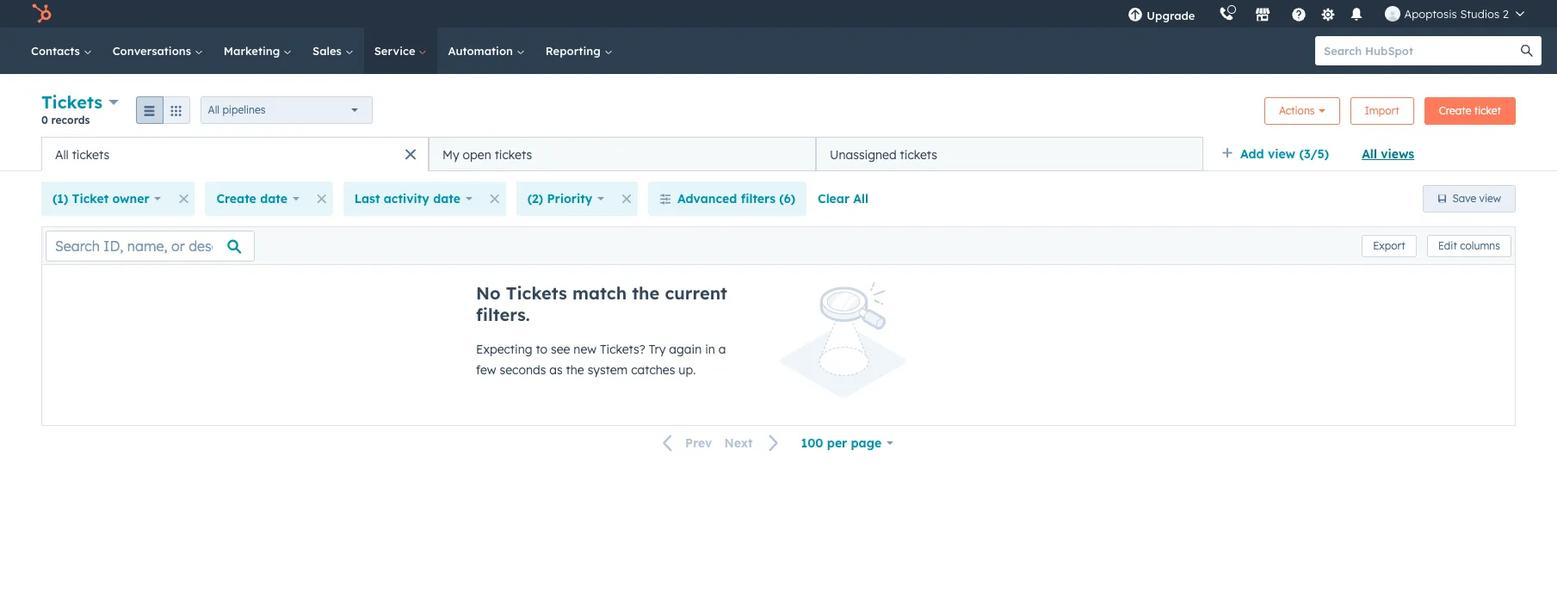 Task type: vqa. For each thing, say whether or not it's contained in the screenshot.
All in the BUTTON
yes



Task type: describe. For each thing, give the bounding box(es) containing it.
notifications button
[[1343, 0, 1372, 28]]

marketing link
[[213, 28, 302, 74]]

last activity date
[[354, 191, 461, 207]]

views
[[1381, 146, 1415, 162]]

sales
[[313, 44, 345, 58]]

hubspot link
[[21, 3, 65, 24]]

calling icon image
[[1219, 7, 1235, 22]]

Search HubSpot search field
[[1316, 36, 1526, 65]]

current
[[665, 282, 727, 304]]

all views link
[[1351, 137, 1426, 171]]

2
[[1503, 7, 1509, 21]]

clear all
[[818, 191, 869, 207]]

a
[[719, 342, 726, 357]]

100
[[801, 436, 823, 451]]

view for add
[[1268, 146, 1296, 162]]

clear
[[818, 191, 850, 207]]

edit columns button
[[1427, 235, 1512, 257]]

create for create date
[[216, 191, 256, 207]]

my
[[443, 147, 459, 162]]

search button
[[1513, 36, 1542, 65]]

create date
[[216, 191, 288, 207]]

last activity date button
[[343, 182, 484, 216]]

export button
[[1362, 235, 1417, 257]]

all views
[[1362, 146, 1415, 162]]

calling icon button
[[1213, 3, 1242, 25]]

per
[[827, 436, 847, 451]]

100 per page
[[801, 436, 882, 451]]

the inside no tickets match the current filters.
[[632, 282, 660, 304]]

owner
[[112, 191, 149, 207]]

my open tickets button
[[429, 137, 816, 171]]

pipelines
[[222, 103, 266, 116]]

group inside the tickets banner
[[136, 96, 190, 124]]

prev button
[[653, 432, 718, 455]]

sales link
[[302, 28, 364, 74]]

help button
[[1285, 0, 1314, 28]]

unassigned tickets
[[830, 147, 938, 162]]

clear all button
[[807, 182, 880, 216]]

save
[[1453, 192, 1477, 205]]

save view button
[[1423, 185, 1516, 213]]

service link
[[364, 28, 438, 74]]

see
[[551, 342, 570, 357]]

tickets?
[[600, 342, 646, 357]]

export
[[1373, 239, 1406, 252]]

menu containing apoptosis studios 2
[[1116, 0, 1537, 28]]

settings link
[[1318, 5, 1339, 23]]

apoptosis
[[1405, 7, 1457, 21]]

tickets button
[[41, 90, 118, 115]]

contacts link
[[21, 28, 102, 74]]

add view (3/5) button
[[1210, 137, 1351, 171]]

records
[[51, 114, 90, 127]]

upgrade image
[[1128, 8, 1144, 23]]

prev
[[685, 436, 712, 451]]

(1) ticket owner
[[53, 191, 149, 207]]

all pipelines
[[208, 103, 266, 116]]

date inside popup button
[[433, 191, 461, 207]]

my open tickets
[[443, 147, 532, 162]]

all for all pipelines
[[208, 103, 220, 116]]

marketing
[[224, 44, 283, 58]]

create ticket
[[1439, 104, 1501, 117]]

edit columns
[[1438, 239, 1501, 252]]

Search ID, name, or description search field
[[46, 230, 255, 261]]

help image
[[1292, 8, 1307, 23]]

tickets inside no tickets match the current filters.
[[506, 282, 567, 304]]

advanced filters (6) button
[[648, 182, 807, 216]]

0
[[41, 114, 48, 127]]

(2) priority button
[[516, 182, 616, 216]]

(2) priority
[[528, 191, 593, 207]]

the inside "expecting to see new tickets? try again in a few seconds as the system catches up."
[[566, 362, 584, 378]]

catches
[[631, 362, 675, 378]]

next
[[724, 436, 753, 451]]

next button
[[718, 432, 790, 455]]

create for create ticket
[[1439, 104, 1472, 117]]

seconds
[[500, 362, 546, 378]]

service
[[374, 44, 419, 58]]

last
[[354, 191, 380, 207]]

import button
[[1350, 97, 1414, 124]]

marketplaces image
[[1256, 8, 1271, 23]]

add
[[1241, 146, 1264, 162]]

new
[[574, 342, 597, 357]]

unassigned tickets button
[[816, 137, 1204, 171]]

search image
[[1521, 45, 1533, 57]]

ticket
[[1475, 104, 1501, 117]]

tickets for all tickets
[[72, 147, 109, 162]]



Task type: locate. For each thing, give the bounding box(es) containing it.
1 horizontal spatial create
[[1439, 104, 1472, 117]]

the right match
[[632, 282, 660, 304]]

100 per page button
[[790, 426, 905, 461]]

2 horizontal spatial tickets
[[900, 147, 938, 162]]

match
[[573, 282, 627, 304]]

filters.
[[476, 304, 530, 325]]

automation
[[448, 44, 516, 58]]

no
[[476, 282, 501, 304]]

date inside popup button
[[260, 191, 288, 207]]

view
[[1268, 146, 1296, 162], [1480, 192, 1501, 205]]

edit
[[1438, 239, 1457, 252]]

all right clear
[[853, 191, 869, 207]]

0 vertical spatial the
[[632, 282, 660, 304]]

reporting link
[[535, 28, 623, 74]]

view for save
[[1480, 192, 1501, 205]]

3 tickets from the left
[[900, 147, 938, 162]]

tickets down the records
[[72, 147, 109, 162]]

(3/5)
[[1299, 146, 1329, 162]]

settings image
[[1321, 7, 1336, 23]]

few
[[476, 362, 496, 378]]

create inside create ticket button
[[1439, 104, 1472, 117]]

activity
[[384, 191, 429, 207]]

0 horizontal spatial view
[[1268, 146, 1296, 162]]

all tickets button
[[41, 137, 429, 171]]

1 horizontal spatial the
[[632, 282, 660, 304]]

actions button
[[1265, 97, 1340, 124]]

1 vertical spatial the
[[566, 362, 584, 378]]

all pipelines button
[[200, 96, 372, 124]]

conversations
[[113, 44, 194, 58]]

tickets inside popup button
[[41, 91, 103, 113]]

(1)
[[53, 191, 68, 207]]

all for all tickets
[[55, 147, 69, 162]]

2 date from the left
[[433, 191, 461, 207]]

all
[[208, 103, 220, 116], [1362, 146, 1377, 162], [55, 147, 69, 162], [853, 191, 869, 207]]

save view
[[1453, 192, 1501, 205]]

create date button
[[205, 182, 311, 216]]

pagination navigation
[[653, 432, 790, 455]]

all for all views
[[1362, 146, 1377, 162]]

system
[[588, 362, 628, 378]]

view inside 'button'
[[1480, 192, 1501, 205]]

priority
[[547, 191, 593, 207]]

0 vertical spatial tickets
[[41, 91, 103, 113]]

as
[[550, 362, 563, 378]]

1 horizontal spatial date
[[433, 191, 461, 207]]

1 date from the left
[[260, 191, 288, 207]]

date down all tickets button
[[260, 191, 288, 207]]

open
[[463, 147, 491, 162]]

1 vertical spatial tickets
[[506, 282, 567, 304]]

expecting
[[476, 342, 533, 357]]

all left pipelines
[[208, 103, 220, 116]]

tickets for unassigned tickets
[[900, 147, 938, 162]]

all left views
[[1362, 146, 1377, 162]]

hubspot image
[[31, 3, 52, 24]]

1 horizontal spatial view
[[1480, 192, 1501, 205]]

1 vertical spatial view
[[1480, 192, 1501, 205]]

date
[[260, 191, 288, 207], [433, 191, 461, 207]]

tickets up the records
[[41, 91, 103, 113]]

tickets
[[72, 147, 109, 162], [495, 147, 532, 162], [900, 147, 938, 162]]

tickets right unassigned
[[900, 147, 938, 162]]

studios
[[1460, 7, 1500, 21]]

automation link
[[438, 28, 535, 74]]

tara schultz image
[[1386, 6, 1401, 22]]

(1) ticket owner button
[[41, 182, 173, 216]]

ticket
[[72, 191, 109, 207]]

notifications image
[[1349, 8, 1365, 23]]

apoptosis studios 2
[[1405, 7, 1509, 21]]

0 vertical spatial create
[[1439, 104, 1472, 117]]

0 horizontal spatial create
[[216, 191, 256, 207]]

the
[[632, 282, 660, 304], [566, 362, 584, 378]]

view right save
[[1480, 192, 1501, 205]]

the right as
[[566, 362, 584, 378]]

columns
[[1460, 239, 1501, 252]]

reporting
[[546, 44, 604, 58]]

date right activity at the top
[[433, 191, 461, 207]]

actions
[[1279, 104, 1315, 117]]

add view (3/5)
[[1241, 146, 1329, 162]]

tickets banner
[[41, 90, 1516, 137]]

filters
[[741, 191, 776, 207]]

0 horizontal spatial tickets
[[72, 147, 109, 162]]

1 horizontal spatial tickets
[[495, 147, 532, 162]]

conversations link
[[102, 28, 213, 74]]

no tickets match the current filters.
[[476, 282, 727, 325]]

marketplaces button
[[1245, 0, 1281, 28]]

1 vertical spatial create
[[216, 191, 256, 207]]

1 horizontal spatial tickets
[[506, 282, 567, 304]]

1 tickets from the left
[[72, 147, 109, 162]]

all inside popup button
[[208, 103, 220, 116]]

0 horizontal spatial the
[[566, 362, 584, 378]]

contacts
[[31, 44, 83, 58]]

expecting to see new tickets? try again in a few seconds as the system catches up.
[[476, 342, 726, 378]]

view right add
[[1268, 146, 1296, 162]]

try
[[649, 342, 666, 357]]

tickets right no
[[506, 282, 567, 304]]

group
[[136, 96, 190, 124]]

all tickets
[[55, 147, 109, 162]]

unassigned
[[830, 147, 897, 162]]

create inside create date popup button
[[216, 191, 256, 207]]

create ticket button
[[1425, 97, 1516, 124]]

0 horizontal spatial tickets
[[41, 91, 103, 113]]

all down the 0 records
[[55, 147, 69, 162]]

upgrade
[[1147, 9, 1195, 22]]

2 tickets from the left
[[495, 147, 532, 162]]

0 horizontal spatial date
[[260, 191, 288, 207]]

create left ticket
[[1439, 104, 1472, 117]]

again
[[669, 342, 702, 357]]

tickets
[[41, 91, 103, 113], [506, 282, 567, 304]]

0 vertical spatial view
[[1268, 146, 1296, 162]]

tickets right the open
[[495, 147, 532, 162]]

0 records
[[41, 114, 90, 127]]

apoptosis studios 2 button
[[1375, 0, 1535, 28]]

up.
[[679, 362, 696, 378]]

in
[[705, 342, 715, 357]]

menu
[[1116, 0, 1537, 28]]

create down all tickets button
[[216, 191, 256, 207]]

view inside popup button
[[1268, 146, 1296, 162]]

to
[[536, 342, 548, 357]]



